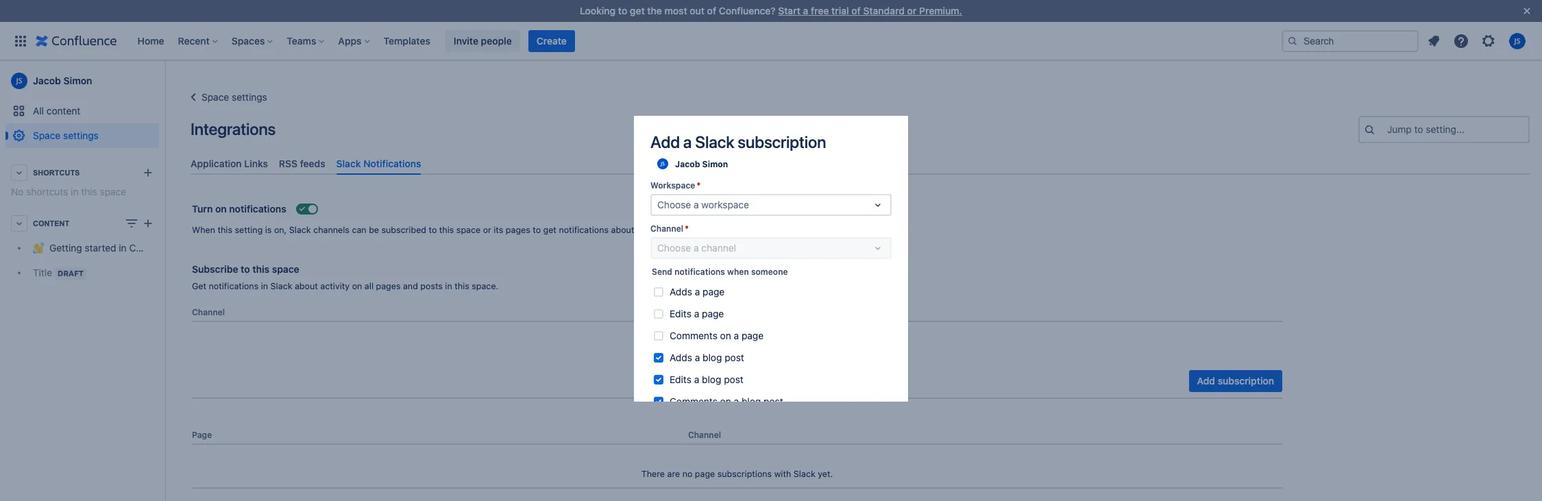 Task type: vqa. For each thing, say whether or not it's contained in the screenshot.
the bottom the ago
no



Task type: describe. For each thing, give the bounding box(es) containing it.
apps button
[[334, 30, 375, 52]]

draft
[[58, 269, 84, 278]]

getting started in confluence link
[[5, 236, 180, 261]]

started
[[85, 242, 116, 254]]

content button
[[5, 211, 159, 236]]

application
[[191, 158, 242, 169]]

this
[[81, 186, 97, 197]]

people
[[481, 35, 512, 46]]

spaces button
[[228, 30, 279, 52]]

1 horizontal spatial settings
[[232, 91, 267, 103]]

in for shortcuts
[[71, 186, 78, 197]]

jacob simon link
[[5, 67, 159, 95]]

looking to get the most out of confluence? start a free trial of standard or premium.
[[580, 5, 963, 16]]

to for setting...
[[1415, 123, 1424, 135]]

in for started
[[119, 242, 127, 254]]

feeds
[[300, 158, 325, 169]]

rss
[[279, 158, 298, 169]]

space settings inside space element
[[33, 130, 99, 141]]

space inside space element
[[33, 130, 61, 141]]

tab list containing application links
[[185, 152, 1536, 175]]

create
[[537, 35, 567, 46]]

rss feeds
[[279, 158, 325, 169]]

jump
[[1388, 123, 1412, 135]]

jacob simon
[[33, 75, 92, 86]]

create link
[[528, 30, 575, 52]]

apps
[[338, 35, 362, 46]]

create a page image
[[140, 215, 156, 232]]

premium.
[[919, 5, 963, 16]]

banner containing home
[[0, 22, 1543, 60]]

simon
[[63, 75, 92, 86]]

getting
[[49, 242, 82, 254]]

all content
[[33, 105, 80, 117]]

home link
[[133, 30, 168, 52]]

0 vertical spatial space settings link
[[185, 89, 267, 106]]

most
[[665, 5, 687, 16]]

all
[[33, 105, 44, 117]]

slack notifications
[[336, 158, 421, 169]]

getting started in confluence
[[49, 242, 180, 254]]

jacob
[[33, 75, 61, 86]]

space
[[100, 186, 126, 197]]

the
[[647, 5, 662, 16]]

global element
[[8, 22, 1282, 60]]

confluence?
[[719, 5, 776, 16]]

get
[[630, 5, 645, 16]]

0 vertical spatial space
[[202, 91, 229, 103]]

shortcuts button
[[5, 160, 159, 185]]



Task type: locate. For each thing, give the bounding box(es) containing it.
tab list
[[185, 152, 1536, 175]]

notifications
[[364, 158, 421, 169]]

of right trial
[[852, 5, 861, 16]]

content
[[47, 105, 80, 117]]

0 vertical spatial space settings
[[202, 91, 267, 103]]

no shortcuts in this space
[[11, 186, 126, 197]]

start
[[778, 5, 801, 16]]

0 horizontal spatial to
[[618, 5, 628, 16]]

1 horizontal spatial space settings
[[202, 91, 267, 103]]

standard
[[864, 5, 905, 16]]

all content link
[[5, 99, 159, 123]]

space settings link up 'integrations'
[[185, 89, 267, 106]]

settings
[[232, 91, 267, 103], [63, 130, 99, 141]]

of
[[707, 5, 717, 16], [852, 5, 861, 16]]

1 vertical spatial in
[[119, 242, 127, 254]]

spaces
[[232, 35, 265, 46]]

shortcuts
[[33, 169, 80, 177]]

1 vertical spatial to
[[1415, 123, 1424, 135]]

invite people button
[[446, 30, 520, 52]]

space settings link
[[185, 89, 267, 106], [5, 123, 159, 148]]

slack
[[336, 158, 361, 169]]

a
[[803, 5, 809, 16]]

0 vertical spatial in
[[71, 186, 78, 197]]

1 horizontal spatial in
[[119, 242, 127, 254]]

0 horizontal spatial space
[[33, 130, 61, 141]]

home
[[137, 35, 164, 46]]

trial
[[832, 5, 849, 16]]

space settings
[[202, 91, 267, 103], [33, 130, 99, 141]]

0 horizontal spatial space settings link
[[5, 123, 159, 148]]

2 of from the left
[[852, 5, 861, 16]]

to left get
[[618, 5, 628, 16]]

0 horizontal spatial space settings
[[33, 130, 99, 141]]

getting started in confluence tree
[[5, 236, 180, 285]]

shortcuts
[[26, 186, 68, 197]]

space element
[[0, 60, 180, 501]]

in
[[71, 186, 78, 197], [119, 242, 127, 254]]

1 of from the left
[[707, 5, 717, 16]]

templates link
[[380, 30, 435, 52]]

to right jump
[[1415, 123, 1424, 135]]

invite people
[[454, 35, 512, 46]]

space settings down 'content'
[[33, 130, 99, 141]]

settings icon image
[[1481, 33, 1497, 49]]

or
[[907, 5, 917, 16]]

1 vertical spatial space settings
[[33, 130, 99, 141]]

settings inside space element
[[63, 130, 99, 141]]

free
[[811, 5, 829, 16]]

looking
[[580, 5, 616, 16]]

integrations
[[191, 119, 276, 138]]

out
[[690, 5, 705, 16]]

close image
[[1519, 3, 1536, 19]]

content
[[33, 219, 69, 228]]

search image
[[1288, 35, 1299, 46]]

draft link
[[5, 261, 159, 285]]

jump to setting...
[[1388, 123, 1465, 135]]

invite
[[454, 35, 479, 46]]

confluence image
[[36, 33, 117, 49], [36, 33, 117, 49]]

settings down the all content link
[[63, 130, 99, 141]]

1 vertical spatial space settings link
[[5, 123, 159, 148]]

1 horizontal spatial to
[[1415, 123, 1424, 135]]

0 horizontal spatial in
[[71, 186, 78, 197]]

Search field
[[1282, 30, 1419, 52]]

application links
[[191, 158, 268, 169]]

of right out
[[707, 5, 717, 16]]

templates
[[384, 35, 430, 46]]

space settings up 'integrations'
[[202, 91, 267, 103]]

0 vertical spatial settings
[[232, 91, 267, 103]]

banner
[[0, 22, 1543, 60]]

to for get
[[618, 5, 628, 16]]

in right the started
[[119, 242, 127, 254]]

1 horizontal spatial space
[[202, 91, 229, 103]]

0 vertical spatial to
[[618, 5, 628, 16]]

slack notifications link
[[331, 152, 427, 175]]

space settings link down 'content'
[[5, 123, 159, 148]]

application links link
[[185, 152, 274, 175]]

1 horizontal spatial of
[[852, 5, 861, 16]]

space
[[202, 91, 229, 103], [33, 130, 61, 141]]

no
[[11, 186, 24, 197]]

space down all
[[33, 130, 61, 141]]

links
[[244, 158, 268, 169]]

start a free trial of standard or premium. link
[[778, 5, 963, 16]]

space up 'integrations'
[[202, 91, 229, 103]]

in inside tree
[[119, 242, 127, 254]]

in left this
[[71, 186, 78, 197]]

0 horizontal spatial settings
[[63, 130, 99, 141]]

setting...
[[1426, 123, 1465, 135]]

1 vertical spatial space
[[33, 130, 61, 141]]

0 horizontal spatial of
[[707, 5, 717, 16]]

1 vertical spatial settings
[[63, 130, 99, 141]]

rss feeds link
[[274, 152, 331, 175]]

confluence
[[129, 242, 180, 254]]

settings up 'integrations'
[[232, 91, 267, 103]]

to
[[618, 5, 628, 16], [1415, 123, 1424, 135]]

1 horizontal spatial space settings link
[[185, 89, 267, 106]]



